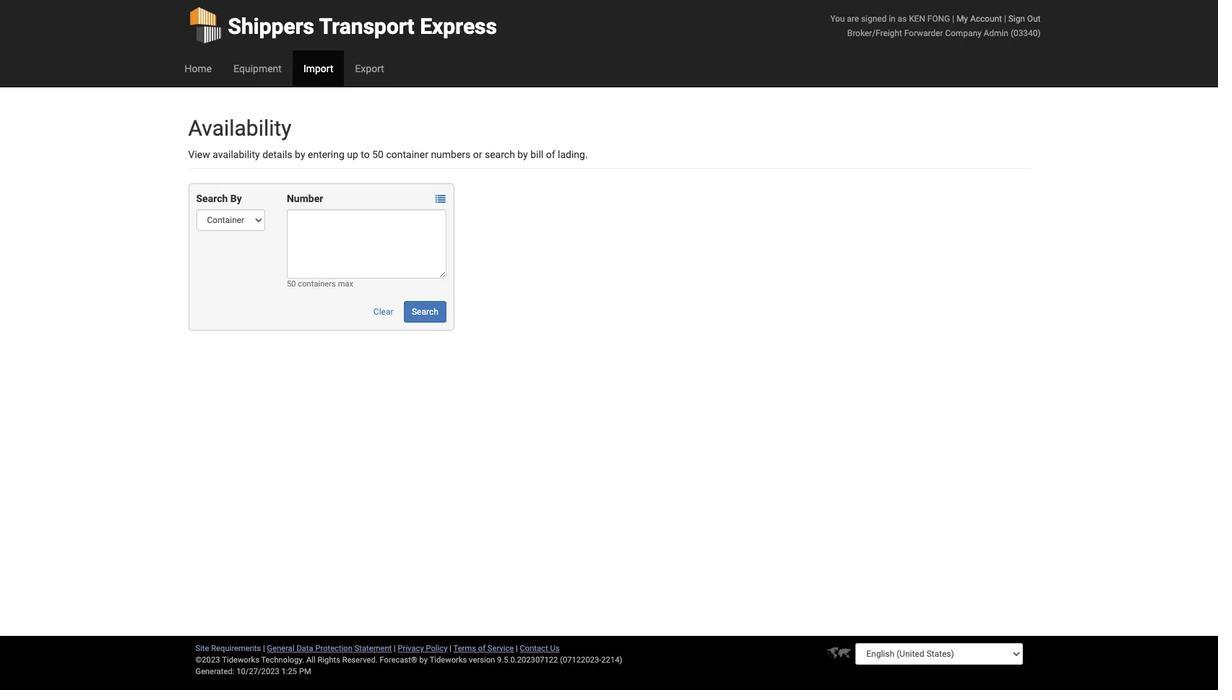 Task type: locate. For each thing, give the bounding box(es) containing it.
0 vertical spatial 50
[[372, 149, 384, 160]]

10/27/2023
[[236, 668, 279, 677]]

number
[[287, 193, 323, 205]]

in
[[889, 14, 896, 24]]

1:25
[[281, 668, 297, 677]]

1 horizontal spatial search
[[412, 307, 439, 317]]

sign
[[1009, 14, 1025, 24]]

are
[[847, 14, 859, 24]]

search left the by
[[196, 193, 228, 205]]

privacy
[[398, 645, 424, 654]]

0 vertical spatial of
[[546, 149, 555, 160]]

by down privacy policy link
[[420, 656, 428, 666]]

of up version at bottom left
[[478, 645, 486, 654]]

show list image
[[436, 195, 446, 205]]

as
[[898, 14, 907, 24]]

search right clear
[[412, 307, 439, 317]]

site
[[195, 645, 209, 654]]

equipment
[[234, 63, 282, 74]]

| left my
[[952, 14, 955, 24]]

search
[[196, 193, 228, 205], [412, 307, 439, 317]]

shippers transport express
[[228, 14, 497, 39]]

50 containers max
[[287, 280, 353, 289]]

1 vertical spatial of
[[478, 645, 486, 654]]

©2023 tideworks
[[195, 656, 259, 666]]

0 horizontal spatial of
[[478, 645, 486, 654]]

availability
[[188, 116, 292, 141]]

sign out link
[[1009, 14, 1041, 24]]

0 horizontal spatial by
[[295, 149, 305, 160]]

view availability details by entering up to 50 container numbers or search by bill of lading.
[[188, 149, 588, 160]]

0 vertical spatial search
[[196, 193, 228, 205]]

by inside site requirements | general data protection statement | privacy policy | terms of service | contact us ©2023 tideworks technology. all rights reserved. forecast® by tideworks version 9.5.0.202307122 (07122023-2214) generated: 10/27/2023 1:25 pm
[[420, 656, 428, 666]]

general data protection statement link
[[267, 645, 392, 654]]

1 vertical spatial search
[[412, 307, 439, 317]]

search for search
[[412, 307, 439, 317]]

site requirements link
[[195, 645, 261, 654]]

1 vertical spatial 50
[[287, 280, 296, 289]]

search for search by
[[196, 193, 228, 205]]

account
[[970, 14, 1002, 24]]

by right 'details'
[[295, 149, 305, 160]]

0 horizontal spatial 50
[[287, 280, 296, 289]]

search inside search button
[[412, 307, 439, 317]]

policy
[[426, 645, 448, 654]]

numbers
[[431, 149, 471, 160]]

reserved.
[[342, 656, 378, 666]]

2214)
[[601, 656, 622, 666]]

equipment button
[[223, 51, 293, 87]]

broker/freight
[[847, 28, 902, 38]]

export
[[355, 63, 384, 74]]

privacy policy link
[[398, 645, 448, 654]]

|
[[952, 14, 955, 24], [1004, 14, 1006, 24], [263, 645, 265, 654], [394, 645, 396, 654], [450, 645, 452, 654], [516, 645, 518, 654]]

of inside site requirements | general data protection statement | privacy policy | terms of service | contact us ©2023 tideworks technology. all rights reserved. forecast® by tideworks version 9.5.0.202307122 (07122023-2214) generated: 10/27/2023 1:25 pm
[[478, 645, 486, 654]]

by left bill
[[518, 149, 528, 160]]

9.5.0.202307122
[[497, 656, 558, 666]]

terms
[[453, 645, 476, 654]]

of
[[546, 149, 555, 160], [478, 645, 486, 654]]

all
[[306, 656, 316, 666]]

search button
[[404, 301, 446, 323]]

lading.
[[558, 149, 588, 160]]

you
[[830, 14, 845, 24]]

search
[[485, 149, 515, 160]]

to
[[361, 149, 370, 160]]

shippers transport express link
[[188, 0, 497, 51]]

home
[[185, 63, 212, 74]]

50 right to
[[372, 149, 384, 160]]

clear
[[373, 307, 393, 317]]

1 horizontal spatial by
[[420, 656, 428, 666]]

service
[[488, 645, 514, 654]]

pm
[[299, 668, 311, 677]]

0 horizontal spatial search
[[196, 193, 228, 205]]

by
[[295, 149, 305, 160], [518, 149, 528, 160], [420, 656, 428, 666]]

or
[[473, 149, 482, 160]]

of right bill
[[546, 149, 555, 160]]

my
[[957, 14, 968, 24]]

version
[[469, 656, 495, 666]]

50
[[372, 149, 384, 160], [287, 280, 296, 289]]

company
[[945, 28, 982, 38]]

50 left the containers
[[287, 280, 296, 289]]



Task type: vqa. For each thing, say whether or not it's contained in the screenshot.
10/27/2023 on the bottom left of the page
yes



Task type: describe. For each thing, give the bounding box(es) containing it.
transport
[[319, 14, 415, 39]]

details
[[262, 149, 292, 160]]

bill
[[531, 149, 544, 160]]

technology.
[[261, 656, 304, 666]]

1 horizontal spatial 50
[[372, 149, 384, 160]]

signed
[[861, 14, 887, 24]]

(07122023-
[[560, 656, 601, 666]]

contact
[[520, 645, 548, 654]]

out
[[1027, 14, 1041, 24]]

requirements
[[211, 645, 261, 654]]

Number text field
[[287, 210, 446, 279]]

import
[[303, 63, 333, 74]]

| up 9.5.0.202307122 at bottom
[[516, 645, 518, 654]]

container
[[386, 149, 428, 160]]

| left sign
[[1004, 14, 1006, 24]]

us
[[550, 645, 560, 654]]

up
[[347, 149, 358, 160]]

| up tideworks
[[450, 645, 452, 654]]

(03340)
[[1011, 28, 1041, 38]]

fong
[[928, 14, 950, 24]]

express
[[420, 14, 497, 39]]

data
[[297, 645, 313, 654]]

generated:
[[195, 668, 234, 677]]

statement
[[355, 645, 392, 654]]

ken
[[909, 14, 926, 24]]

2 horizontal spatial by
[[518, 149, 528, 160]]

1 horizontal spatial of
[[546, 149, 555, 160]]

home button
[[174, 51, 223, 87]]

export button
[[344, 51, 395, 87]]

general
[[267, 645, 295, 654]]

search by
[[196, 193, 242, 205]]

rights
[[318, 656, 340, 666]]

containers
[[298, 280, 336, 289]]

by
[[230, 193, 242, 205]]

| up forecast®
[[394, 645, 396, 654]]

forwarder
[[904, 28, 943, 38]]

shippers
[[228, 14, 314, 39]]

availability
[[213, 149, 260, 160]]

| left general
[[263, 645, 265, 654]]

admin
[[984, 28, 1009, 38]]

you are signed in as ken fong | my account | sign out broker/freight forwarder company admin (03340)
[[830, 14, 1041, 38]]

protection
[[315, 645, 353, 654]]

view
[[188, 149, 210, 160]]

my account link
[[957, 14, 1002, 24]]

terms of service link
[[453, 645, 514, 654]]

clear button
[[366, 301, 401, 323]]

max
[[338, 280, 353, 289]]

import button
[[293, 51, 344, 87]]

forecast®
[[380, 656, 418, 666]]

contact us link
[[520, 645, 560, 654]]

entering
[[308, 149, 345, 160]]

site requirements | general data protection statement | privacy policy | terms of service | contact us ©2023 tideworks technology. all rights reserved. forecast® by tideworks version 9.5.0.202307122 (07122023-2214) generated: 10/27/2023 1:25 pm
[[195, 645, 622, 677]]

tideworks
[[430, 656, 467, 666]]



